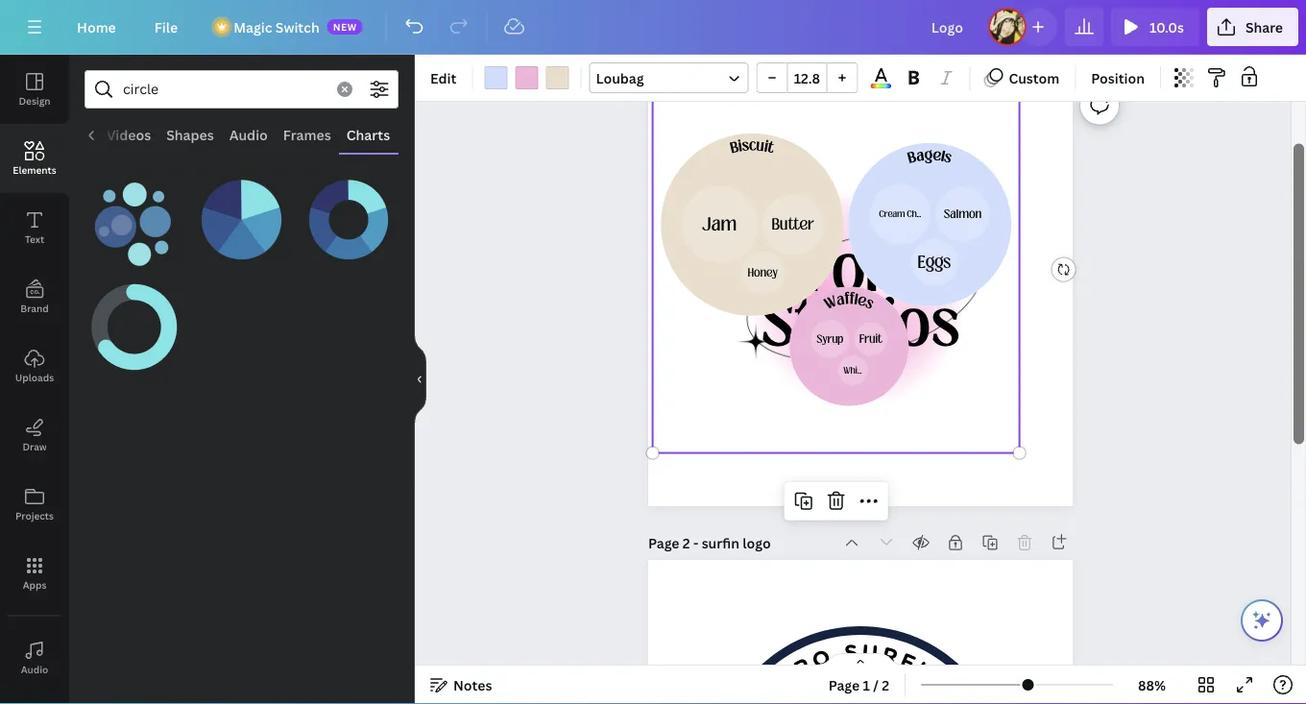 Task type: vqa. For each thing, say whether or not it's contained in the screenshot.
"Test" in the Test 1 link
no



Task type: locate. For each thing, give the bounding box(es) containing it.
apps button
[[0, 539, 69, 608]]

Search elements search field
[[123, 71, 326, 108]]

main menu bar
[[0, 0, 1307, 55]]

apps
[[23, 578, 46, 591]]

#cfddff image
[[485, 66, 508, 89], [485, 66, 508, 89]]

draw
[[22, 440, 47, 453]]

videos
[[107, 125, 152, 144]]

0 horizontal spatial audio
[[21, 663, 48, 676]]

page 1 / 2 button
[[821, 670, 898, 700]]

audio up videos image
[[21, 663, 48, 676]]

magic switch
[[234, 18, 320, 36]]

0 horizontal spatial 2
[[683, 534, 691, 552]]

audio down search elements search field at the top
[[230, 125, 268, 144]]

videos image
[[0, 693, 69, 704]]

1 vertical spatial audio
[[21, 663, 48, 676]]

text
[[25, 233, 44, 246]]

custom button
[[979, 62, 1068, 93]]

1 vertical spatial 2
[[882, 676, 890, 694]]

charts
[[347, 125, 391, 144]]

frames
[[284, 125, 332, 144]]

home link
[[61, 8, 131, 46]]

0 horizontal spatial page
[[649, 534, 680, 552]]

group
[[757, 62, 858, 93], [85, 159, 184, 270], [192, 159, 291, 270], [299, 159, 399, 270], [85, 266, 184, 377]]

page
[[649, 534, 680, 552], [829, 676, 860, 694]]

10.0s button
[[1112, 8, 1200, 46]]

u
[[862, 639, 880, 666]]

elements
[[13, 163, 56, 176]]

share button
[[1208, 8, 1299, 46]]

projects
[[15, 509, 54, 522]]

loubag button
[[589, 62, 749, 93]]

custom
[[1009, 69, 1060, 87]]

shapes
[[167, 125, 215, 144]]

audio button
[[222, 116, 276, 153], [0, 624, 69, 693]]

1 horizontal spatial 2
[[882, 676, 890, 694]]

audio button down search elements search field at the top
[[222, 116, 276, 153]]

uploads button
[[0, 332, 69, 401]]

0 horizontal spatial audio button
[[0, 624, 69, 693]]

file button
[[139, 8, 193, 46]]

1 horizontal spatial audio
[[230, 125, 268, 144]]

#ebdecb image
[[546, 66, 569, 89]]

shapes button
[[159, 116, 222, 153]]

audio button down apps
[[0, 624, 69, 693]]

1 vertical spatial audio button
[[0, 624, 69, 693]]

design button
[[0, 55, 69, 124]]

2
[[683, 534, 691, 552], [882, 676, 890, 694]]

#ebdecb image
[[546, 66, 569, 89]]

2 left -
[[683, 534, 691, 552]]

#f4b3db image
[[515, 66, 538, 89]]

photos button
[[38, 116, 99, 153]]

10.0s
[[1150, 18, 1185, 36]]

home
[[77, 18, 116, 36]]

brand button
[[0, 262, 69, 332]]

page for page 2 -
[[649, 534, 680, 552]]

-
[[694, 534, 699, 552]]

position button
[[1084, 62, 1153, 93]]

2 right /
[[882, 676, 890, 694]]

share
[[1246, 18, 1284, 36]]

audio
[[230, 125, 268, 144], [21, 663, 48, 676]]

#f4b3db image
[[515, 66, 538, 89]]

file
[[154, 18, 178, 36]]

design
[[19, 94, 50, 107]]

page left 1
[[829, 676, 860, 694]]

0 vertical spatial page
[[649, 534, 680, 552]]

projects button
[[0, 470, 69, 539]]

f
[[897, 648, 920, 677]]

page left -
[[649, 534, 680, 552]]

page 2 -
[[649, 534, 702, 552]]

0 vertical spatial audio
[[230, 125, 268, 144]]

1 horizontal spatial audio button
[[222, 116, 276, 153]]

o
[[809, 644, 834, 674]]

charts button
[[339, 116, 399, 153]]

1 vertical spatial page
[[829, 676, 860, 694]]

page inside button
[[829, 676, 860, 694]]

edit button
[[423, 62, 464, 93]]

1 horizontal spatial page
[[829, 676, 860, 694]]

switch
[[276, 18, 320, 36]]

text button
[[0, 193, 69, 262]]

loubag
[[596, 69, 644, 87]]



Task type: describe. For each thing, give the bounding box(es) containing it.
draw button
[[0, 401, 69, 470]]

page for page 1 / 2
[[829, 676, 860, 694]]

notes button
[[423, 670, 500, 700]]

r
[[880, 642, 901, 670]]

notes
[[454, 676, 492, 694]]

0 vertical spatial audio button
[[222, 116, 276, 153]]

color group
[[481, 62, 573, 93]]

audio inside side panel tab list
[[21, 663, 48, 676]]

s
[[844, 639, 859, 666]]

toro
[[795, 231, 927, 311]]

videos button
[[99, 116, 159, 153]]

edit
[[430, 69, 457, 87]]

new
[[333, 20, 357, 33]]

color range image
[[871, 84, 892, 88]]

show pages image
[[815, 652, 907, 668]]

0 vertical spatial 2
[[683, 534, 691, 552]]

/
[[874, 676, 879, 694]]

Design title text field
[[916, 8, 981, 46]]

o s u r f
[[809, 639, 920, 677]]

side panel tab list
[[0, 55, 69, 704]]

1
[[863, 676, 870, 694]]

magic
[[234, 18, 272, 36]]

hide image
[[414, 333, 427, 426]]

– – number field
[[794, 69, 821, 87]]

2 inside button
[[882, 676, 890, 694]]

studios
[[762, 286, 960, 366]]

frames button
[[276, 116, 339, 153]]

brand
[[20, 302, 49, 315]]

photos
[[45, 125, 92, 144]]

elements button
[[0, 124, 69, 193]]

position
[[1092, 69, 1145, 87]]

88% button
[[1121, 670, 1184, 700]]

uploads
[[15, 371, 54, 384]]

canva assistant image
[[1251, 609, 1274, 632]]

page 1 / 2
[[829, 676, 890, 694]]

88%
[[1139, 676, 1167, 694]]

Page title text field
[[702, 533, 773, 553]]



